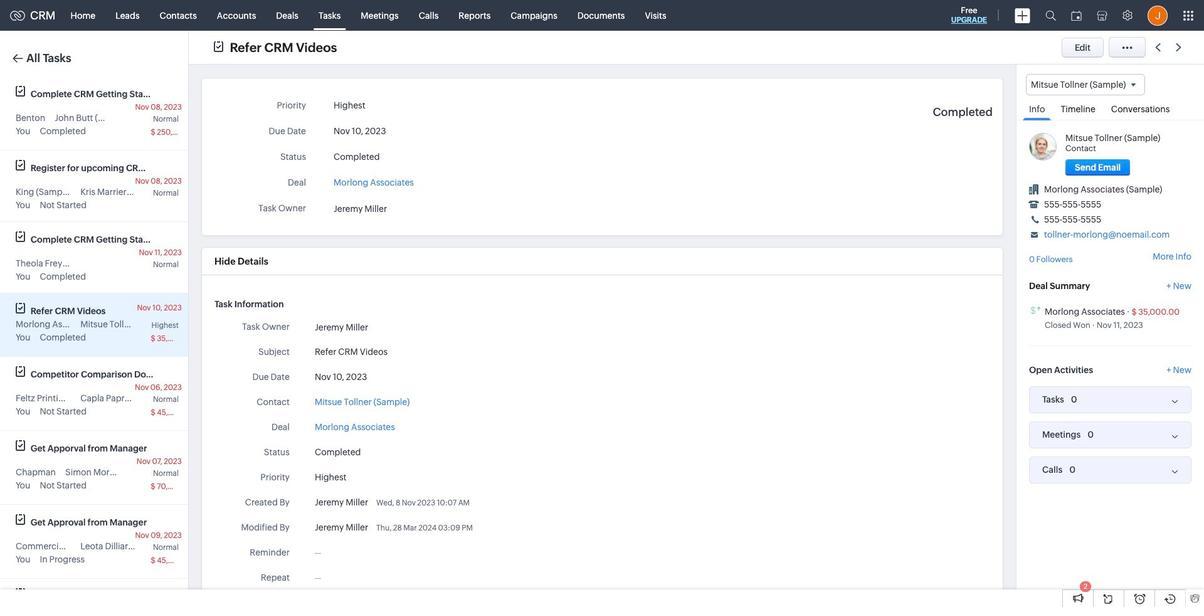 Task type: locate. For each thing, give the bounding box(es) containing it.
None button
[[1066, 159, 1131, 176]]

calendar image
[[1071, 10, 1082, 20]]

next record image
[[1176, 43, 1184, 51]]

logo image
[[10, 10, 25, 20]]

profile image
[[1148, 5, 1168, 25]]

search image
[[1046, 10, 1056, 21]]

None field
[[1026, 74, 1146, 95]]

search element
[[1038, 0, 1064, 31]]



Task type: vqa. For each thing, say whether or not it's contained in the screenshot.
profile ELEMENT
yes



Task type: describe. For each thing, give the bounding box(es) containing it.
create menu element
[[1007, 0, 1038, 30]]

previous record image
[[1156, 43, 1161, 51]]

profile element
[[1140, 0, 1176, 30]]

create menu image
[[1015, 8, 1031, 23]]



